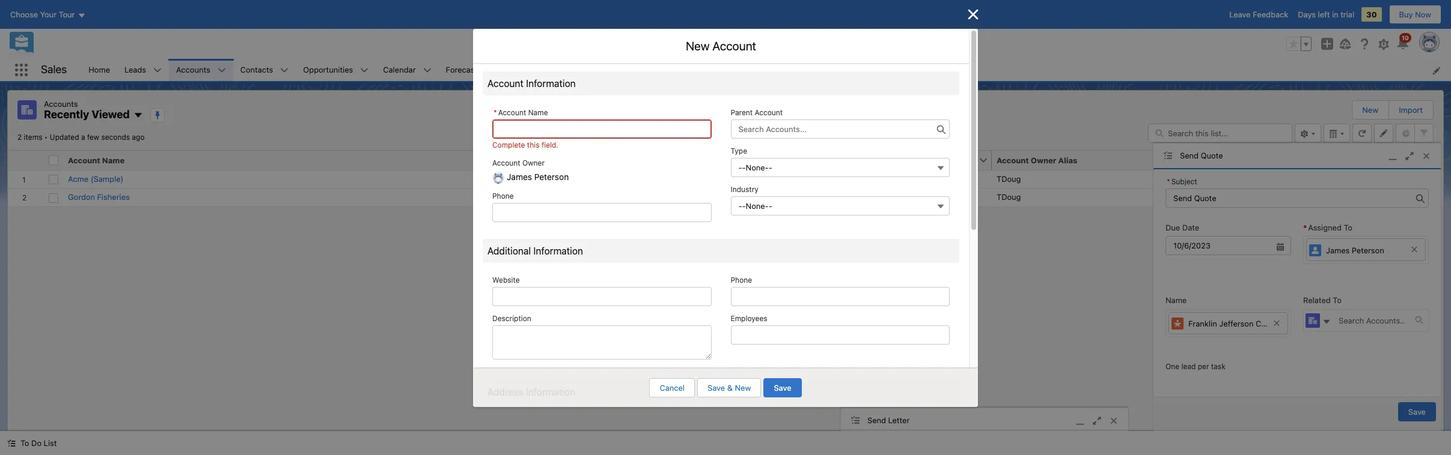 Task type: describe. For each thing, give the bounding box(es) containing it.
send for send letter
[[868, 416, 886, 425]]

buy now
[[1399, 10, 1432, 19]]

few
[[87, 133, 99, 142]]

recently viewed
[[44, 108, 130, 121]]

accounts image
[[17, 100, 37, 120]]

phone for rightmost phone text box
[[731, 276, 752, 285]]

send letter link
[[841, 409, 1129, 434]]

1 horizontal spatial name
[[528, 108, 548, 117]]

opportunities
[[303, 65, 353, 74]]

address information
[[488, 387, 575, 398]]

save & new button
[[697, 379, 761, 398]]

information for account information
[[526, 78, 576, 89]]

updated
[[50, 133, 79, 142]]

2 items • updated a few seconds ago
[[17, 133, 145, 142]]

* left assigned
[[1303, 223, 1307, 232]]

recently viewed status
[[17, 133, 50, 142]]

related
[[1303, 296, 1331, 305]]

complete this field. alert
[[492, 140, 712, 151]]

task
[[1211, 363, 1226, 372]]

per
[[1198, 363, 1209, 372]]

buy now button
[[1389, 5, 1442, 24]]

peterson
[[1352, 246, 1384, 255]]

franklin
[[1189, 319, 1217, 329]]

new for new
[[1363, 105, 1379, 115]]

1 horizontal spatial recently
[[690, 65, 722, 75]]

item number image
[[8, 151, 44, 170]]

quotes
[[628, 65, 654, 74]]

reports
[[570, 65, 598, 74]]

none- for type
[[746, 163, 769, 173]]

Type button
[[731, 158, 950, 177]]

* for recently
[[685, 65, 688, 75]]

one lead per task
[[1166, 363, 1226, 372]]

display as table image
[[1324, 124, 1350, 143]]

account up complete
[[498, 108, 526, 117]]

Parent Account text field
[[731, 120, 950, 139]]

accounts link
[[169, 59, 217, 81]]

related to
[[1303, 296, 1342, 305]]

feedback
[[1253, 10, 1289, 19]]

fisheries
[[97, 192, 130, 202]]

days left in trial
[[1298, 10, 1355, 19]]

information for address information
[[526, 387, 575, 398]]

alias
[[1059, 155, 1078, 165]]

save for save & new
[[708, 384, 725, 393]]

account down complete
[[492, 159, 520, 168]]

--none-- for type
[[739, 163, 772, 173]]

accounts image
[[1306, 314, 1320, 328]]

additional information
[[488, 246, 583, 257]]

Employees text field
[[731, 326, 950, 345]]

seconds
[[101, 133, 130, 142]]

additional
[[488, 246, 531, 257]]

reports list item
[[562, 59, 621, 81]]

employees
[[731, 315, 768, 324]]

contacts
[[240, 65, 273, 74]]

inverse image
[[966, 7, 981, 22]]

leave
[[1230, 10, 1251, 19]]

(sample)
[[91, 174, 123, 184]]

subject
[[1172, 177, 1197, 186]]

this
[[527, 141, 540, 150]]

reports link
[[562, 59, 605, 81]]

phone button
[[522, 151, 979, 170]]

buy
[[1399, 10, 1413, 19]]

assigned
[[1308, 223, 1342, 232]]

list
[[44, 439, 57, 449]]

james
[[1326, 246, 1350, 255]]

0 horizontal spatial recently
[[44, 108, 89, 121]]

cresino
[[1256, 319, 1284, 329]]

list view controls image
[[1295, 124, 1322, 143]]

account owner alias
[[997, 155, 1078, 165]]

letter
[[888, 416, 910, 425]]

name inside send quote dialog
[[1166, 296, 1187, 305]]

lead
[[1182, 363, 1196, 372]]

•
[[44, 133, 48, 142]]

account name
[[68, 155, 125, 165]]

action image
[[1412, 151, 1444, 170]]

parent
[[731, 108, 753, 117]]

accounts inside recently viewed|accounts|list view element
[[44, 99, 78, 109]]

owner for account owner alias
[[1031, 155, 1057, 165]]

account owner
[[492, 159, 545, 168]]

dashboards
[[496, 65, 540, 74]]

* account name
[[494, 108, 548, 117]]

quotes link
[[621, 59, 662, 81]]

* for subject
[[1167, 177, 1170, 186]]

none search field inside recently viewed|accounts|list view element
[[1148, 124, 1293, 143]]

none- for industry
[[746, 201, 769, 211]]

account owner alias button
[[992, 151, 1399, 170]]

due date
[[1166, 223, 1200, 232]]

james peterson link
[[1306, 239, 1426, 261]]

information for additional information
[[534, 246, 583, 257]]

phone inside button
[[527, 155, 551, 165]]

items
[[24, 133, 42, 142]]

recently viewed|accounts|list view element
[[7, 90, 1444, 432]]

Search Recently Viewed list view. search field
[[1148, 124, 1293, 143]]

send for send quote
[[1180, 151, 1199, 160]]

gordon
[[68, 192, 95, 202]]

gordon fisheries
[[68, 192, 130, 202]]

complete this field.
[[492, 141, 559, 150]]

jefferson
[[1219, 319, 1254, 329]]

quotes list item
[[621, 59, 677, 81]]

left
[[1318, 10, 1330, 19]]

account up * recently viewed | products
[[713, 39, 756, 53]]

gordon fisheries link
[[68, 192, 130, 204]]

due
[[1166, 223, 1180, 232]]

recently viewed grid
[[8, 151, 1444, 207]]

days
[[1298, 10, 1316, 19]]

0 vertical spatial viewed
[[724, 65, 751, 75]]

type
[[731, 147, 747, 156]]

tdoug for acme (sample)
[[997, 174, 1021, 184]]

phone for the top phone text box
[[492, 192, 514, 201]]



Task type: locate. For each thing, give the bounding box(es) containing it.
home
[[89, 65, 110, 74]]

home link
[[81, 59, 117, 81]]

30
[[1367, 10, 1377, 19]]

account inside account name 'button'
[[68, 155, 100, 165]]

phone element
[[522, 151, 999, 170]]

trial
[[1341, 10, 1355, 19]]

viewed up seconds
[[92, 108, 130, 121]]

--none-- for industry
[[739, 201, 772, 211]]

|
[[753, 65, 756, 75]]

1 horizontal spatial new
[[735, 384, 751, 393]]

new inside button
[[735, 384, 751, 393]]

0 horizontal spatial to
[[20, 439, 29, 449]]

cancel button
[[650, 379, 695, 398]]

new right the &
[[735, 384, 751, 393]]

Website text field
[[492, 288, 712, 307]]

none- down industry
[[746, 201, 769, 211]]

0 horizontal spatial send
[[868, 416, 886, 425]]

products
[[758, 65, 791, 75]]

1 tdoug from the top
[[997, 174, 1021, 184]]

import button
[[1390, 101, 1433, 119]]

* recently viewed | products
[[685, 65, 791, 75]]

phone up employees
[[731, 276, 752, 285]]

--none-- down type
[[739, 163, 772, 173]]

to right assigned
[[1344, 223, 1353, 232]]

acme
[[68, 174, 88, 184]]

1 vertical spatial --none--
[[739, 201, 772, 211]]

0 vertical spatial new
[[686, 39, 710, 53]]

contacts list item
[[233, 59, 296, 81]]

2 horizontal spatial name
[[1166, 296, 1187, 305]]

text default image inside to do list button
[[7, 440, 16, 448]]

1 --none-- from the top
[[739, 163, 772, 173]]

Industry button
[[731, 197, 950, 216]]

phone down this
[[527, 155, 551, 165]]

send quote dialog
[[1153, 143, 1442, 432]]

recently down the new account
[[690, 65, 722, 75]]

save & new
[[708, 384, 751, 393]]

to
[[1344, 223, 1353, 232], [1333, 296, 1342, 305], [20, 439, 29, 449]]

list item
[[677, 59, 822, 81]]

2 vertical spatial to
[[20, 439, 29, 449]]

0 vertical spatial send
[[1180, 151, 1199, 160]]

send left the quote
[[1180, 151, 1199, 160]]

account left "alias"
[[997, 155, 1029, 165]]

send letter
[[868, 416, 910, 425]]

account owner alias element
[[992, 151, 1420, 170]]

franklin jefferson cresino link
[[1169, 312, 1288, 335]]

* right quotes list item
[[685, 65, 688, 75]]

account
[[713, 39, 756, 53], [488, 78, 524, 89], [498, 108, 526, 117], [755, 108, 783, 117], [68, 155, 100, 165], [997, 155, 1029, 165], [492, 159, 520, 168]]

calendar list item
[[376, 59, 439, 81]]

new for new account
[[686, 39, 710, 53]]

1 none- from the top
[[746, 163, 769, 173]]

* for account
[[494, 108, 497, 117]]

save button inside send quote dialog
[[1398, 403, 1436, 422]]

leave feedback link
[[1230, 10, 1289, 19]]

new button
[[1353, 101, 1388, 119]]

0 vertical spatial none-
[[746, 163, 769, 173]]

accounts
[[176, 65, 210, 74], [44, 99, 78, 109]]

opportunities link
[[296, 59, 360, 81]]

account up acme
[[68, 155, 100, 165]]

1 horizontal spatial text default image
[[808, 66, 816, 74]]

field.
[[542, 141, 559, 150]]

2 none- from the top
[[746, 201, 769, 211]]

accounts list item
[[169, 59, 233, 81]]

dashboards link
[[489, 59, 547, 81]]

owner inside button
[[1031, 155, 1057, 165]]

send left letter
[[868, 416, 886, 425]]

tdoug for gordon fisheries
[[997, 192, 1021, 202]]

1 vertical spatial viewed
[[92, 108, 130, 121]]

to inside to do list button
[[20, 439, 29, 449]]

&
[[727, 384, 733, 393]]

1 vertical spatial tdoug
[[997, 192, 1021, 202]]

1 vertical spatial none-
[[746, 201, 769, 211]]

ago
[[132, 133, 145, 142]]

0 vertical spatial accounts
[[176, 65, 210, 74]]

1 vertical spatial send
[[868, 416, 886, 425]]

text default image
[[808, 66, 816, 74], [1415, 316, 1424, 325], [7, 440, 16, 448]]

* up complete
[[494, 108, 497, 117]]

item number element
[[8, 151, 44, 170]]

information down reports
[[526, 78, 576, 89]]

leads link
[[117, 59, 153, 81]]

* left subject
[[1167, 177, 1170, 186]]

phone down account owner
[[492, 192, 514, 201]]

cell
[[44, 151, 63, 170], [1412, 170, 1444, 188]]

account information
[[488, 78, 576, 89]]

2 horizontal spatial new
[[1363, 105, 1379, 115]]

recently
[[690, 65, 722, 75], [44, 108, 89, 121]]

complete
[[492, 141, 525, 150]]

cell down •
[[44, 151, 63, 170]]

name inside 'button'
[[102, 155, 125, 165]]

none- inside industry button
[[746, 201, 769, 211]]

0 horizontal spatial phone
[[492, 192, 514, 201]]

1 vertical spatial accounts
[[44, 99, 78, 109]]

0 horizontal spatial accounts
[[44, 99, 78, 109]]

1 horizontal spatial cell
[[1412, 170, 1444, 188]]

1 horizontal spatial accounts
[[176, 65, 210, 74]]

2 --none-- from the top
[[739, 201, 772, 211]]

account inside "account owner alias" button
[[997, 155, 1029, 165]]

to do list
[[20, 439, 57, 449]]

account right parent
[[755, 108, 783, 117]]

calendar link
[[376, 59, 423, 81]]

a
[[81, 133, 85, 142]]

0 vertical spatial --none--
[[739, 163, 772, 173]]

list
[[81, 59, 1451, 81]]

leads list item
[[117, 59, 169, 81]]

1 horizontal spatial viewed
[[724, 65, 751, 75]]

1 horizontal spatial send
[[1180, 151, 1199, 160]]

click to dial disabled image
[[527, 173, 601, 185]]

none- inside type button
[[746, 163, 769, 173]]

account name button
[[63, 151, 509, 170]]

--none-- inside type button
[[739, 163, 772, 173]]

contacts link
[[233, 59, 280, 81]]

send quote link
[[1154, 144, 1441, 169]]

cell down action image
[[1412, 170, 1444, 188]]

1 horizontal spatial to
[[1333, 296, 1342, 305]]

2 horizontal spatial text default image
[[1415, 316, 1424, 325]]

1 vertical spatial new
[[1363, 105, 1379, 115]]

0 horizontal spatial owner
[[522, 159, 545, 168]]

to right related
[[1333, 296, 1342, 305]]

save for left save button
[[774, 384, 792, 393]]

--none-- inside industry button
[[739, 201, 772, 211]]

1 vertical spatial phone text field
[[731, 288, 950, 307]]

information right additional
[[534, 246, 583, 257]]

information
[[526, 78, 576, 89], [534, 246, 583, 257], [526, 387, 575, 398]]

0 horizontal spatial save
[[708, 384, 725, 393]]

none- down type
[[746, 163, 769, 173]]

0 vertical spatial recently
[[690, 65, 722, 75]]

0 horizontal spatial viewed
[[92, 108, 130, 121]]

now
[[1415, 10, 1432, 19]]

1 horizontal spatial owner
[[1031, 155, 1057, 165]]

save inside button
[[708, 384, 725, 393]]

list item containing *
[[677, 59, 822, 81]]

send quote
[[1180, 151, 1223, 160]]

one
[[1166, 363, 1180, 372]]

recently up updated
[[44, 108, 89, 121]]

cancel
[[660, 384, 685, 393]]

name up the (sample)
[[102, 155, 125, 165]]

dashboards list item
[[489, 59, 562, 81]]

2 vertical spatial information
[[526, 387, 575, 398]]

1 vertical spatial save button
[[1398, 403, 1436, 422]]

0 vertical spatial information
[[526, 78, 576, 89]]

0 vertical spatial save button
[[764, 379, 802, 398]]

owner down this
[[522, 159, 545, 168]]

1 vertical spatial name
[[102, 155, 125, 165]]

--none--
[[739, 163, 772, 173], [739, 201, 772, 211]]

0 horizontal spatial name
[[102, 155, 125, 165]]

1 vertical spatial recently
[[44, 108, 89, 121]]

to for related to
[[1333, 296, 1342, 305]]

new up * recently viewed | products
[[686, 39, 710, 53]]

0 vertical spatial to
[[1344, 223, 1353, 232]]

text default image
[[1323, 318, 1331, 327]]

group
[[1287, 37, 1312, 51]]

0 vertical spatial phone text field
[[492, 203, 712, 223]]

save inside send quote dialog
[[1409, 407, 1426, 417]]

* subject
[[1167, 177, 1197, 186]]

0 vertical spatial phone
[[527, 155, 551, 165]]

parent account
[[731, 108, 783, 117]]

new inside button
[[1363, 105, 1379, 115]]

0 vertical spatial text default image
[[808, 66, 816, 74]]

1 vertical spatial to
[[1333, 296, 1342, 305]]

text default image inside list item
[[808, 66, 816, 74]]

1 horizontal spatial phone
[[527, 155, 551, 165]]

new
[[686, 39, 710, 53], [1363, 105, 1379, 115], [735, 384, 751, 393]]

2 vertical spatial phone
[[731, 276, 752, 285]]

information right address
[[526, 387, 575, 398]]

send inside dialog
[[1180, 151, 1199, 160]]

assigned to
[[1308, 223, 1353, 232]]

1 vertical spatial phone
[[492, 192, 514, 201]]

2 vertical spatial new
[[735, 384, 751, 393]]

forecasts link
[[439, 59, 489, 81]]

2 horizontal spatial save
[[1409, 407, 1426, 417]]

save
[[708, 384, 725, 393], [774, 384, 792, 393], [1409, 407, 1426, 417]]

2 horizontal spatial to
[[1344, 223, 1353, 232]]

owner left "alias"
[[1031, 155, 1057, 165]]

0 horizontal spatial phone text field
[[492, 203, 712, 223]]

name up franklin jefferson cresino link
[[1166, 296, 1187, 305]]

accounts right leads list item
[[176, 65, 210, 74]]

0 horizontal spatial save button
[[764, 379, 802, 398]]

* inside list item
[[685, 65, 688, 75]]

address
[[488, 387, 523, 398]]

to for assigned to
[[1344, 223, 1353, 232]]

0 vertical spatial tdoug
[[997, 174, 1021, 184]]

calendar
[[383, 65, 416, 74]]

0 horizontal spatial cell
[[44, 151, 63, 170]]

opportunities list item
[[296, 59, 376, 81]]

0 horizontal spatial text default image
[[7, 440, 16, 448]]

list containing home
[[81, 59, 1451, 81]]

franklin jefferson cresino
[[1189, 319, 1284, 329]]

1 vertical spatial text default image
[[1415, 316, 1424, 325]]

phone text field up employees text box
[[731, 288, 950, 307]]

phone text field down click to dial disabled image
[[492, 203, 712, 223]]

viewed left |
[[724, 65, 751, 75]]

2 tdoug from the top
[[997, 192, 1021, 202]]

action element
[[1412, 151, 1444, 170]]

owner for account owner
[[522, 159, 545, 168]]

1 vertical spatial information
[[534, 246, 583, 257]]

--none-- down industry
[[739, 201, 772, 211]]

account down 'dashboards' on the top of page
[[488, 78, 524, 89]]

name down account information
[[528, 108, 548, 117]]

website
[[492, 276, 520, 285]]

Description text field
[[492, 326, 712, 360]]

text default image inside send quote dialog
[[1415, 316, 1424, 325]]

1 horizontal spatial phone text field
[[731, 288, 950, 307]]

0 vertical spatial name
[[528, 108, 548, 117]]

account name element
[[63, 151, 529, 170]]

accounts up updated
[[44, 99, 78, 109]]

Phone text field
[[492, 203, 712, 223], [731, 288, 950, 307]]

sales
[[41, 63, 67, 76]]

description
[[492, 315, 531, 324]]

None text field
[[492, 120, 712, 139], [1166, 236, 1291, 256], [492, 120, 712, 139], [1166, 236, 1291, 256]]

accounts inside accounts 'link'
[[176, 65, 210, 74]]

new account
[[686, 39, 756, 53]]

quote
[[1201, 151, 1223, 160]]

2 vertical spatial name
[[1166, 296, 1187, 305]]

tdoug
[[997, 174, 1021, 184], [997, 192, 1021, 202]]

2 horizontal spatial phone
[[731, 276, 752, 285]]

acme (sample)
[[68, 174, 123, 184]]

james peterson
[[1326, 246, 1384, 255]]

owner
[[1031, 155, 1057, 165], [522, 159, 545, 168]]

leads
[[124, 65, 146, 74]]

0 horizontal spatial new
[[686, 39, 710, 53]]

leave feedback
[[1230, 10, 1289, 19]]

import
[[1399, 105, 1423, 115]]

do
[[31, 439, 42, 449]]

1 horizontal spatial save button
[[1398, 403, 1436, 422]]

2 vertical spatial text default image
[[7, 440, 16, 448]]

None search field
[[1148, 124, 1293, 143]]

1 horizontal spatial save
[[774, 384, 792, 393]]

forecasts
[[446, 65, 481, 74]]

to left the do
[[20, 439, 29, 449]]

acme (sample) link
[[68, 173, 123, 185]]

new left the import
[[1363, 105, 1379, 115]]



Task type: vqa. For each thing, say whether or not it's contained in the screenshot.
CALL GEOFF TO DISCUSS FEEDBACK (SAMPLE)
no



